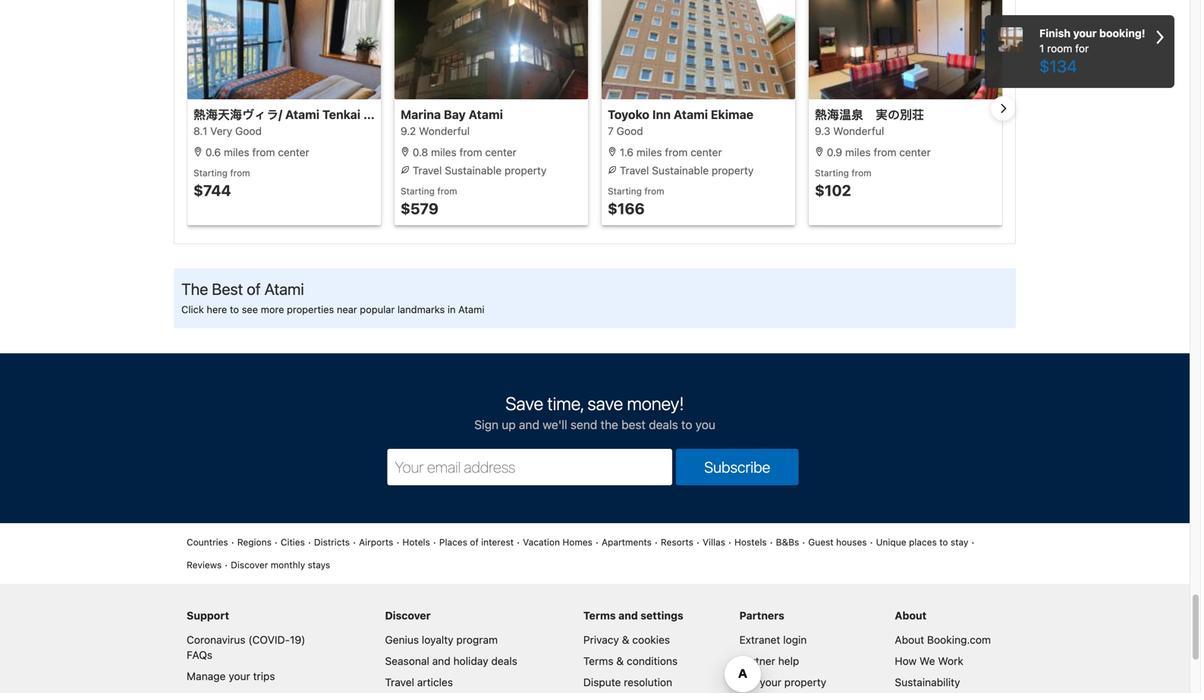 Task type: describe. For each thing, give the bounding box(es) containing it.
program
[[456, 634, 498, 646]]

to inside the best of atami click here to see more properties near popular landmarks in atami
[[230, 304, 239, 315]]

$166
[[608, 199, 645, 217]]

starting for $744
[[193, 168, 228, 178]]

how we work link
[[895, 655, 963, 668]]

travel articles link
[[385, 676, 453, 689]]

0.8 miles from center
[[410, 146, 517, 158]]

sign
[[474, 418, 499, 432]]

atami inside toyoko inn atami ekimae 7 good
[[674, 107, 708, 122]]

coronavirus (covid-19) faqs
[[187, 634, 305, 662]]

seasonal and holiday deals
[[385, 655, 517, 668]]

and inside save time, save money! sign up and we'll send the best deals to you
[[519, 418, 539, 432]]

& for privacy
[[622, 634, 629, 646]]

ekimae
[[711, 107, 754, 122]]

0.9
[[827, 146, 842, 158]]

booking!
[[1099, 27, 1145, 39]]

center for atami
[[278, 146, 309, 158]]

miles for inn
[[636, 146, 662, 158]]

0.6 miles from center
[[203, 146, 309, 158]]

$579
[[401, 199, 438, 217]]

about booking.com link
[[895, 634, 991, 646]]

discover monthly stays
[[231, 560, 330, 570]]

loyalty
[[422, 634, 453, 646]]

from inside starting from $166
[[644, 186, 664, 196]]

from inside starting from $579
[[437, 186, 457, 196]]

list your property link
[[739, 676, 826, 689]]

9.3 wonderful
[[815, 125, 884, 137]]

atami right the in
[[458, 304, 484, 315]]

center for 9.3 wonderful
[[899, 146, 931, 158]]

from down 熱海温泉　実の別荘 9.3 wonderful
[[874, 146, 896, 158]]

homes
[[563, 537, 593, 548]]

monthly
[[271, 560, 305, 570]]

atami inside marina bay atami 9.2 wonderful
[[469, 107, 503, 122]]

terms for terms and settings
[[583, 610, 616, 622]]

熱海温泉　実の別荘
[[815, 107, 924, 122]]

conditions
[[627, 655, 678, 668]]

reviews link
[[187, 558, 222, 572]]

we
[[920, 655, 935, 668]]

dispute
[[583, 676, 621, 689]]

your for finish your booking! 1 room for $134
[[1073, 27, 1097, 39]]

subscribe button
[[676, 449, 799, 486]]

seasonal
[[385, 655, 429, 668]]

villas link
[[703, 536, 725, 549]]

cookies
[[632, 634, 670, 646]]

vacation homes
[[523, 537, 593, 548]]

熱海天海ヴィラ/ atami tenkai villa 8.1 very good
[[193, 107, 389, 137]]

support
[[187, 610, 229, 622]]

airports link
[[359, 536, 393, 549]]

$134
[[1040, 56, 1077, 76]]

vacation
[[523, 537, 560, 548]]

discover for discover
[[385, 610, 431, 622]]

starting from $579
[[401, 186, 457, 217]]

starting from $744
[[193, 168, 250, 199]]

0.6
[[205, 146, 221, 158]]

list
[[739, 676, 757, 689]]

9.2 wonderful
[[401, 125, 470, 137]]

starting from $166
[[608, 186, 664, 217]]

to inside save time, save money! sign up and we'll send the best deals to you
[[681, 418, 692, 432]]

center for bay
[[485, 146, 517, 158]]

hotels link
[[402, 536, 430, 549]]

travel inside save time, save money! footer
[[385, 676, 414, 689]]

b&bs
[[776, 537, 799, 548]]

sustainable for $579
[[445, 164, 502, 177]]

trips
[[253, 670, 275, 683]]

marina bay atami 9.2 wonderful
[[401, 107, 503, 137]]

extranet login
[[739, 634, 807, 646]]

vacation homes link
[[523, 536, 593, 549]]

finish
[[1040, 27, 1071, 39]]

manage
[[187, 670, 226, 683]]

save
[[588, 393, 623, 414]]

熱海天海ヴィラ/
[[193, 107, 282, 122]]

time,
[[547, 393, 584, 414]]

settings
[[641, 610, 683, 622]]

countries link
[[187, 536, 228, 549]]

countries
[[187, 537, 228, 548]]

terms and settings
[[583, 610, 683, 622]]

dispute resolution
[[583, 676, 672, 689]]

starting for $102
[[815, 168, 849, 178]]

starting for $579
[[401, 186, 435, 196]]

sustainable for $166
[[652, 164, 709, 177]]

1
[[1040, 42, 1044, 55]]

save time, save money! footer
[[0, 353, 1190, 694]]

property for $579
[[505, 164, 547, 177]]

atami inside 熱海天海ヴィラ/ atami tenkai villa 8.1 very good
[[285, 107, 320, 122]]

genius loyalty program link
[[385, 634, 498, 646]]

guest houses link
[[808, 536, 867, 549]]

0.9 miles from center
[[824, 146, 931, 158]]

sustainability link
[[895, 676, 960, 689]]

extranet login link
[[739, 634, 807, 646]]

articles
[[417, 676, 453, 689]]

coronavirus (covid-19) faqs link
[[187, 634, 305, 662]]

dispute resolution link
[[583, 676, 672, 689]]

terms & conditions link
[[583, 655, 678, 668]]

7 good
[[608, 125, 643, 137]]

list your property
[[739, 676, 826, 689]]

best
[[622, 418, 646, 432]]

toyoko inn atami ekimae 7 good
[[608, 107, 754, 137]]

places of interest link
[[439, 536, 514, 549]]

terms & conditions
[[583, 655, 678, 668]]

tenkai
[[322, 107, 360, 122]]

up
[[502, 418, 516, 432]]

travel sustainable property for $579
[[410, 164, 547, 177]]

2 vertical spatial to
[[939, 537, 948, 548]]



Task type: vqa. For each thing, say whether or not it's contained in the screenshot.
Support when you need it Booking.com's global Customer Service team is here to help 24/7
no



Task type: locate. For each thing, give the bounding box(es) containing it.
and down genius loyalty program
[[432, 655, 450, 668]]

2 sustainable from the left
[[652, 164, 709, 177]]

1 center from the left
[[278, 146, 309, 158]]

rightchevron image
[[1156, 26, 1164, 49]]

from inside starting from $744
[[230, 168, 250, 178]]

of up see
[[247, 280, 261, 298]]

resorts
[[661, 537, 693, 548]]

property inside save time, save money! footer
[[784, 676, 826, 689]]

how
[[895, 655, 917, 668]]

miles down 9.2 wonderful
[[431, 146, 457, 158]]

inn
[[652, 107, 671, 122]]

0 vertical spatial terms
[[583, 610, 616, 622]]

sustainable down 0.8 miles from center
[[445, 164, 502, 177]]

you
[[696, 418, 715, 432]]

atami
[[285, 107, 320, 122], [469, 107, 503, 122], [674, 107, 708, 122], [264, 280, 304, 298], [458, 304, 484, 315]]

privacy & cookies link
[[583, 634, 670, 646]]

villa
[[363, 107, 389, 122]]

to left you
[[681, 418, 692, 432]]

deals inside save time, save money! sign up and we'll send the best deals to you
[[649, 418, 678, 432]]

property down ekimae
[[712, 164, 754, 177]]

center down 熱海温泉　実の別荘 9.3 wonderful
[[899, 146, 931, 158]]

1 miles from the left
[[224, 146, 249, 158]]

0 horizontal spatial to
[[230, 304, 239, 315]]

property down 0.8 miles from center
[[505, 164, 547, 177]]

0 vertical spatial and
[[519, 418, 539, 432]]

save time, save money! sign up and we'll send the best deals to you
[[474, 393, 715, 432]]

privacy & cookies
[[583, 634, 670, 646]]

sustainable down 1.6 miles from center
[[652, 164, 709, 177]]

starting inside starting from $744
[[193, 168, 228, 178]]

2 horizontal spatial to
[[939, 537, 948, 548]]

your down partner help
[[760, 676, 781, 689]]

0 vertical spatial &
[[622, 634, 629, 646]]

to left see
[[230, 304, 239, 315]]

from down 0.6 miles from center
[[230, 168, 250, 178]]

manage your trips link
[[187, 670, 275, 683]]

1 horizontal spatial of
[[470, 537, 479, 548]]

the
[[181, 280, 208, 298]]

1 horizontal spatial travel sustainable property
[[617, 164, 754, 177]]

airports
[[359, 537, 393, 548]]

3 center from the left
[[691, 146, 722, 158]]

stays
[[308, 560, 330, 570]]

terms down privacy
[[583, 655, 614, 668]]

from down marina bay atami 9.2 wonderful
[[459, 146, 482, 158]]

1 horizontal spatial and
[[519, 418, 539, 432]]

apartments
[[602, 537, 652, 548]]

1 horizontal spatial sustainable
[[652, 164, 709, 177]]

miles for bay
[[431, 146, 457, 158]]

starting up $579
[[401, 186, 435, 196]]

for
[[1075, 42, 1089, 55]]

terms for terms & conditions
[[583, 655, 614, 668]]

finish your booking! 1 room for $134
[[1040, 27, 1145, 76]]

1.6 miles from center
[[617, 146, 722, 158]]

more
[[261, 304, 284, 315]]

0 vertical spatial of
[[247, 280, 261, 298]]

we'll
[[543, 418, 567, 432]]

subscribe
[[704, 458, 770, 476]]

Your email address email field
[[387, 449, 672, 486]]

& for terms
[[616, 655, 624, 668]]

0 vertical spatial to
[[230, 304, 239, 315]]

travel sustainable property down 1.6 miles from center
[[617, 164, 754, 177]]

holiday
[[453, 655, 488, 668]]

center
[[278, 146, 309, 158], [485, 146, 517, 158], [691, 146, 722, 158], [899, 146, 931, 158]]

hotels
[[402, 537, 430, 548]]

atami right bay
[[469, 107, 503, 122]]

good
[[235, 125, 262, 137]]

from up $166 on the top right of the page
[[644, 186, 664, 196]]

starting up $744
[[193, 168, 228, 178]]

cities
[[281, 537, 305, 548]]

discover inside discover monthly stays link
[[231, 560, 268, 570]]

reviews
[[187, 560, 222, 570]]

discover up genius on the bottom
[[385, 610, 431, 622]]

miles for atami
[[224, 146, 249, 158]]

0 horizontal spatial and
[[432, 655, 450, 668]]

booking.com
[[927, 634, 991, 646]]

places of interest
[[439, 537, 514, 548]]

travel sustainable property for $166
[[617, 164, 754, 177]]

unique places to stay
[[876, 537, 968, 548]]

1 terms from the top
[[583, 610, 616, 622]]

property for $166
[[712, 164, 754, 177]]

deals right holiday
[[491, 655, 517, 668]]

1 vertical spatial terms
[[583, 655, 614, 668]]

partner help link
[[739, 655, 799, 668]]

miles right 1.6
[[636, 146, 662, 158]]

(covid-
[[248, 634, 290, 646]]

and for terms and settings
[[618, 610, 638, 622]]

region containing $744
[[175, 0, 1015, 231]]

discover down regions at the bottom left
[[231, 560, 268, 570]]

about booking.com
[[895, 634, 991, 646]]

best
[[212, 280, 243, 298]]

2 horizontal spatial your
[[1073, 27, 1097, 39]]

1 vertical spatial to
[[681, 418, 692, 432]]

discover monthly stays link
[[231, 558, 330, 572]]

1 sustainable from the left
[[445, 164, 502, 177]]

property down the help
[[784, 676, 826, 689]]

and for seasonal and holiday deals
[[432, 655, 450, 668]]

2 miles from the left
[[431, 146, 457, 158]]

1 horizontal spatial your
[[760, 676, 781, 689]]

atami left tenkai
[[285, 107, 320, 122]]

1 horizontal spatial to
[[681, 418, 692, 432]]

miles for 9.3 wonderful
[[845, 146, 871, 158]]

the
[[601, 418, 618, 432]]

in
[[448, 304, 456, 315]]

stay
[[951, 537, 968, 548]]

here
[[207, 304, 227, 315]]

your for list your property
[[760, 676, 781, 689]]

discover for discover monthly stays
[[231, 560, 268, 570]]

8.1 very
[[193, 125, 232, 137]]

of
[[247, 280, 261, 298], [470, 537, 479, 548]]

travel sustainable property down 0.8 miles from center
[[410, 164, 547, 177]]

4 center from the left
[[899, 146, 931, 158]]

sustainable
[[445, 164, 502, 177], [652, 164, 709, 177]]

0 vertical spatial about
[[895, 610, 927, 622]]

travel down 0.8
[[413, 164, 442, 177]]

1 vertical spatial of
[[470, 537, 479, 548]]

starting inside starting from $102
[[815, 168, 849, 178]]

1 horizontal spatial property
[[712, 164, 754, 177]]

of inside the best of atami click here to see more properties near popular landmarks in atami
[[247, 280, 261, 298]]

regions link
[[237, 536, 272, 549]]

1 vertical spatial and
[[618, 610, 638, 622]]

1 travel sustainable property from the left
[[410, 164, 547, 177]]

starting inside starting from $166
[[608, 186, 642, 196]]

0 vertical spatial deals
[[649, 418, 678, 432]]

atami right inn
[[674, 107, 708, 122]]

travel sustainable property
[[410, 164, 547, 177], [617, 164, 754, 177]]

travel down seasonal
[[385, 676, 414, 689]]

center down toyoko inn atami ekimae 7 good
[[691, 146, 722, 158]]

partners
[[739, 610, 784, 622]]

of inside save time, save money! footer
[[470, 537, 479, 548]]

3 miles from the left
[[636, 146, 662, 158]]

the best of atami click here to see more properties near popular landmarks in atami
[[181, 280, 484, 315]]

sustainability
[[895, 676, 960, 689]]

terms up privacy
[[583, 610, 616, 622]]

0 horizontal spatial travel sustainable property
[[410, 164, 547, 177]]

starting from $102
[[815, 168, 872, 199]]

from down good
[[252, 146, 275, 158]]

1 about from the top
[[895, 610, 927, 622]]

partner help
[[739, 655, 799, 668]]

to left stay
[[939, 537, 948, 548]]

center down 熱海天海ヴィラ/ atami tenkai villa 8.1 very good
[[278, 146, 309, 158]]

2 vertical spatial and
[[432, 655, 450, 668]]

& up terms & conditions link
[[622, 634, 629, 646]]

4 miles from the left
[[845, 146, 871, 158]]

districts
[[314, 537, 350, 548]]

help
[[778, 655, 799, 668]]

properties
[[287, 304, 334, 315]]

regions
[[237, 537, 272, 548]]

0 vertical spatial discover
[[231, 560, 268, 570]]

miles right 0.6
[[224, 146, 249, 158]]

0 horizontal spatial your
[[229, 670, 250, 683]]

0 horizontal spatial discover
[[231, 560, 268, 570]]

1 horizontal spatial deals
[[649, 418, 678, 432]]

guest houses
[[808, 537, 867, 548]]

1 vertical spatial deals
[[491, 655, 517, 668]]

from up $579
[[437, 186, 457, 196]]

coronavirus
[[187, 634, 245, 646]]

1 horizontal spatial discover
[[385, 610, 431, 622]]

region
[[175, 0, 1015, 231]]

b&bs link
[[776, 536, 799, 549]]

1 vertical spatial discover
[[385, 610, 431, 622]]

villas
[[703, 537, 725, 548]]

2 horizontal spatial and
[[618, 610, 638, 622]]

resorts link
[[661, 536, 693, 549]]

marina
[[401, 107, 441, 122]]

your inside finish your booking! 1 room for $134
[[1073, 27, 1097, 39]]

center down marina bay atami 9.2 wonderful
[[485, 146, 517, 158]]

1.6
[[620, 146, 634, 158]]

genius
[[385, 634, 419, 646]]

1 vertical spatial about
[[895, 634, 924, 646]]

starting up "$102"
[[815, 168, 849, 178]]

partner
[[739, 655, 775, 668]]

of right 'places'
[[470, 537, 479, 548]]

from down toyoko inn atami ekimae 7 good
[[665, 146, 688, 158]]

guest
[[808, 537, 834, 548]]

2 terms from the top
[[583, 655, 614, 668]]

2 center from the left
[[485, 146, 517, 158]]

about for about
[[895, 610, 927, 622]]

starting for $166
[[608, 186, 642, 196]]

from inside starting from $102
[[852, 168, 872, 178]]

from down 0.9 miles from center
[[852, 168, 872, 178]]

and right up
[[519, 418, 539, 432]]

2 travel sustainable property from the left
[[617, 164, 754, 177]]

about for about booking.com
[[895, 634, 924, 646]]

$102
[[815, 181, 851, 199]]

extranet
[[739, 634, 780, 646]]

your left trips
[[229, 670, 250, 683]]

your up for
[[1073, 27, 1097, 39]]

0 horizontal spatial deals
[[491, 655, 517, 668]]

login
[[783, 634, 807, 646]]

interest
[[481, 537, 514, 548]]

travel for $579
[[413, 164, 442, 177]]

2 about from the top
[[895, 634, 924, 646]]

deals down money!
[[649, 418, 678, 432]]

&
[[622, 634, 629, 646], [616, 655, 624, 668]]

0 horizontal spatial sustainable
[[445, 164, 502, 177]]

click
[[181, 304, 204, 315]]

and up privacy & cookies
[[618, 610, 638, 622]]

0 horizontal spatial property
[[505, 164, 547, 177]]

starting up $166 on the top right of the page
[[608, 186, 642, 196]]

travel down 1.6
[[620, 164, 649, 177]]

starting inside starting from $579
[[401, 186, 435, 196]]

center for inn
[[691, 146, 722, 158]]

your for manage your trips
[[229, 670, 250, 683]]

about up about booking.com at right bottom
[[895, 610, 927, 622]]

genius loyalty program
[[385, 634, 498, 646]]

miles down 9.3 wonderful
[[845, 146, 871, 158]]

about up the how
[[895, 634, 924, 646]]

0 horizontal spatial of
[[247, 280, 261, 298]]

1 vertical spatial &
[[616, 655, 624, 668]]

cities link
[[281, 536, 305, 549]]

& down privacy & cookies
[[616, 655, 624, 668]]

19)
[[290, 634, 305, 646]]

places
[[439, 537, 467, 548]]

atami up more
[[264, 280, 304, 298]]

2 horizontal spatial property
[[784, 676, 826, 689]]

travel for $166
[[620, 164, 649, 177]]



